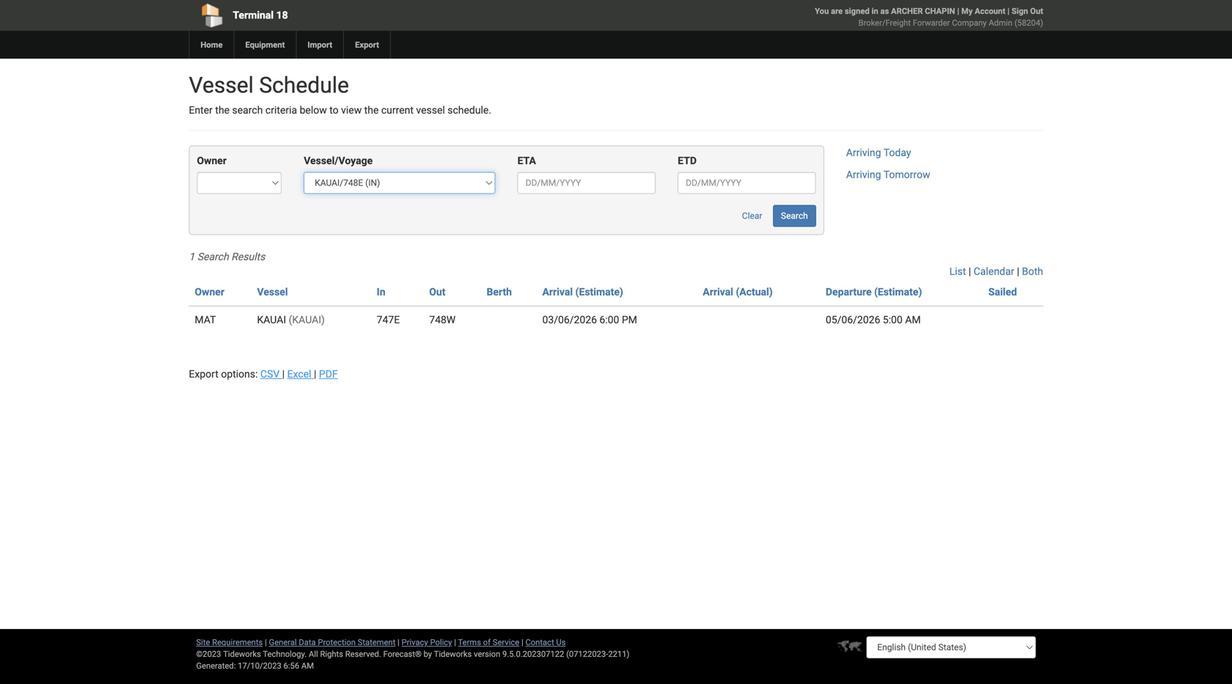 Task type: describe. For each thing, give the bounding box(es) containing it.
pdf
[[319, 368, 338, 380]]

to
[[330, 104, 339, 116]]

below
[[300, 104, 327, 116]]

equipment
[[245, 40, 285, 50]]

arrival for arrival (estimate)
[[543, 286, 573, 298]]

05/06/2026
[[826, 314, 881, 326]]

arriving tomorrow link
[[847, 169, 931, 181]]

statement
[[358, 638, 396, 648]]

options:
[[221, 368, 258, 380]]

my account link
[[962, 6, 1006, 16]]

05/06/2026 5:00 am
[[826, 314, 921, 326]]

in link
[[377, 286, 386, 298]]

2211)
[[609, 650, 630, 659]]

vessel
[[416, 104, 445, 116]]

| up tideworks
[[454, 638, 456, 648]]

| left my
[[958, 6, 960, 16]]

mat
[[195, 314, 216, 326]]

| right list "link"
[[969, 266, 972, 278]]

etd
[[678, 155, 697, 167]]

archer
[[892, 6, 923, 16]]

export for export options: csv | excel | pdf
[[189, 368, 219, 380]]

data
[[299, 638, 316, 648]]

5:00
[[883, 314, 903, 326]]

site
[[196, 638, 210, 648]]

current
[[381, 104, 414, 116]]

csv
[[260, 368, 280, 380]]

(estimate) for arrival (estimate)
[[576, 286, 624, 298]]

arriving today
[[847, 147, 912, 159]]

search inside button
[[781, 211, 808, 221]]

home
[[201, 40, 223, 50]]

(58204)
[[1015, 18, 1044, 28]]

my
[[962, 6, 973, 16]]

6:56
[[284, 661, 299, 671]]

criteria
[[266, 104, 297, 116]]

tomorrow
[[884, 169, 931, 181]]

terminal 18
[[233, 9, 288, 21]]

vessel/voyage
[[304, 155, 373, 167]]

service
[[493, 638, 520, 648]]

today
[[884, 147, 912, 159]]

clear
[[742, 211, 763, 221]]

by
[[424, 650, 432, 659]]

sailed
[[989, 286, 1017, 298]]

0 vertical spatial owner
[[197, 155, 227, 167]]

vessel for vessel
[[257, 286, 288, 298]]

chapin
[[925, 6, 956, 16]]

vessel for vessel schedule enter the search criteria below to view the current vessel schedule.
[[189, 72, 254, 98]]

export link
[[343, 31, 390, 59]]

excel link
[[287, 368, 314, 380]]

as
[[881, 6, 889, 16]]

(actual)
[[736, 286, 773, 298]]

owner link
[[195, 286, 224, 298]]

| left the general
[[265, 638, 267, 648]]

pdf link
[[319, 368, 338, 380]]

arrival (actual)
[[703, 286, 773, 298]]

terminal
[[233, 9, 274, 21]]

account
[[975, 6, 1006, 16]]

general
[[269, 638, 297, 648]]

sailed link
[[989, 286, 1017, 298]]

schedule.
[[448, 104, 492, 116]]

policy
[[430, 638, 452, 648]]

company
[[952, 18, 987, 28]]

| left sign
[[1008, 6, 1010, 16]]

kauai
[[257, 314, 286, 326]]

ETA text field
[[518, 172, 656, 194]]

1 horizontal spatial am
[[906, 314, 921, 326]]

vessel schedule enter the search criteria below to view the current vessel schedule.
[[189, 72, 492, 116]]

out link
[[429, 286, 446, 298]]

1
[[189, 251, 195, 263]]

tideworks
[[434, 650, 472, 659]]

privacy
[[402, 638, 428, 648]]

list
[[950, 266, 967, 278]]

1 vertical spatial owner
[[195, 286, 224, 298]]

| left both
[[1017, 266, 1020, 278]]

site requirements | general data protection statement | privacy policy | terms of service | contact us ©2023 tideworks technology. all rights reserved. forecast® by tideworks version 9.5.0.202307122 (07122023-2211) generated: 17/10/2023 6:56 am
[[196, 638, 630, 671]]

all
[[309, 650, 318, 659]]

calendar
[[974, 266, 1015, 278]]

1 vertical spatial out
[[429, 286, 446, 298]]

search inside "1 search results list | calendar | both"
[[197, 251, 229, 263]]

03/06/2026 6:00 pm
[[543, 314, 638, 326]]

748w
[[429, 314, 456, 326]]

sign out link
[[1012, 6, 1044, 16]]

arriving for arriving tomorrow
[[847, 169, 882, 181]]



Task type: locate. For each thing, give the bounding box(es) containing it.
results
[[231, 251, 265, 263]]

owner up mat
[[195, 286, 224, 298]]

1 horizontal spatial vessel
[[257, 286, 288, 298]]

pm
[[622, 314, 638, 326]]

forecast®
[[383, 650, 422, 659]]

1 vertical spatial am
[[301, 661, 314, 671]]

search button
[[773, 205, 816, 227]]

export
[[355, 40, 379, 50], [189, 368, 219, 380]]

both
[[1022, 266, 1044, 278]]

broker/freight
[[859, 18, 911, 28]]

the
[[215, 104, 230, 116], [364, 104, 379, 116]]

equipment link
[[234, 31, 296, 59]]

search right clear at right
[[781, 211, 808, 221]]

1 horizontal spatial (estimate)
[[875, 286, 923, 298]]

1 horizontal spatial export
[[355, 40, 379, 50]]

are
[[831, 6, 843, 16]]

export down terminal 18 link
[[355, 40, 379, 50]]

general data protection statement link
[[269, 638, 396, 648]]

am right 5:00
[[906, 314, 921, 326]]

arriving up arriving tomorrow
[[847, 147, 882, 159]]

search right 1
[[197, 251, 229, 263]]

export left options:
[[189, 368, 219, 380]]

terminal 18 link
[[189, 0, 532, 31]]

0 horizontal spatial am
[[301, 661, 314, 671]]

out inside you are signed in as archer chapin | my account | sign out broker/freight forwarder company admin (58204)
[[1031, 6, 1044, 16]]

(estimate) for departure (estimate)
[[875, 286, 923, 298]]

2 the from the left
[[364, 104, 379, 116]]

arrival (actual) link
[[703, 286, 773, 298]]

sign
[[1012, 6, 1029, 16]]

0 horizontal spatial the
[[215, 104, 230, 116]]

| up forecast®
[[398, 638, 400, 648]]

0 horizontal spatial vessel
[[189, 72, 254, 98]]

1 horizontal spatial search
[[781, 211, 808, 221]]

am inside site requirements | general data protection statement | privacy policy | terms of service | contact us ©2023 tideworks technology. all rights reserved. forecast® by tideworks version 9.5.0.202307122 (07122023-2211) generated: 17/10/2023 6:56 am
[[301, 661, 314, 671]]

in
[[872, 6, 879, 16]]

import
[[308, 40, 332, 50]]

vessel inside vessel schedule enter the search criteria below to view the current vessel schedule.
[[189, 72, 254, 98]]

0 vertical spatial out
[[1031, 6, 1044, 16]]

contact us link
[[526, 638, 566, 648]]

1 horizontal spatial the
[[364, 104, 379, 116]]

berth
[[487, 286, 512, 298]]

0 vertical spatial am
[[906, 314, 921, 326]]

| left pdf
[[314, 368, 317, 380]]

view
[[341, 104, 362, 116]]

ETD text field
[[678, 172, 816, 194]]

signed
[[845, 6, 870, 16]]

you are signed in as archer chapin | my account | sign out broker/freight forwarder company admin (58204)
[[815, 6, 1044, 28]]

1 horizontal spatial out
[[1031, 6, 1044, 16]]

1 the from the left
[[215, 104, 230, 116]]

arriving for arriving today
[[847, 147, 882, 159]]

rights
[[320, 650, 343, 659]]

1 vertical spatial arriving
[[847, 169, 882, 181]]

vessel up kauai
[[257, 286, 288, 298]]

arrival left (actual)
[[703, 286, 734, 298]]

export for export
[[355, 40, 379, 50]]

calendar link
[[974, 266, 1015, 278]]

both link
[[1022, 266, 1044, 278]]

owner down enter
[[197, 155, 227, 167]]

1 horizontal spatial arrival
[[703, 286, 734, 298]]

2 arriving from the top
[[847, 169, 882, 181]]

arrival (estimate)
[[543, 286, 624, 298]]

| up 9.5.0.202307122 on the bottom of the page
[[522, 638, 524, 648]]

vessel
[[189, 72, 254, 98], [257, 286, 288, 298]]

1 vertical spatial vessel
[[257, 286, 288, 298]]

0 horizontal spatial search
[[197, 251, 229, 263]]

forwarder
[[913, 18, 950, 28]]

0 horizontal spatial arrival
[[543, 286, 573, 298]]

arriving down arriving today link at the top of page
[[847, 169, 882, 181]]

schedule
[[259, 72, 349, 98]]

(estimate) up 03/06/2026 6:00 pm
[[576, 286, 624, 298]]

2 (estimate) from the left
[[875, 286, 923, 298]]

0 vertical spatial export
[[355, 40, 379, 50]]

the right the view
[[364, 104, 379, 116]]

version
[[474, 650, 501, 659]]

(estimate) up 5:00
[[875, 286, 923, 298]]

0 horizontal spatial (estimate)
[[576, 286, 624, 298]]

747e
[[377, 314, 400, 326]]

1 arriving from the top
[[847, 147, 882, 159]]

export options: csv | excel | pdf
[[189, 368, 338, 380]]

arriving
[[847, 147, 882, 159], [847, 169, 882, 181]]

vessel link
[[257, 286, 288, 298]]

0 horizontal spatial out
[[429, 286, 446, 298]]

enter
[[189, 104, 213, 116]]

0 vertical spatial vessel
[[189, 72, 254, 98]]

03/06/2026
[[543, 314, 597, 326]]

0 vertical spatial search
[[781, 211, 808, 221]]

terms
[[458, 638, 481, 648]]

arriving today link
[[847, 147, 912, 159]]

1 arrival from the left
[[543, 286, 573, 298]]

departure (estimate) link
[[826, 286, 923, 298]]

kauai (kauai)
[[257, 314, 325, 326]]

2 arrival from the left
[[703, 286, 734, 298]]

am down all
[[301, 661, 314, 671]]

9.5.0.202307122
[[503, 650, 564, 659]]

berth link
[[487, 286, 512, 298]]

us
[[556, 638, 566, 648]]

|
[[958, 6, 960, 16], [1008, 6, 1010, 16], [969, 266, 972, 278], [1017, 266, 1020, 278], [282, 368, 285, 380], [314, 368, 317, 380], [265, 638, 267, 648], [398, 638, 400, 648], [454, 638, 456, 648], [522, 638, 524, 648]]

arrival (estimate) link
[[543, 286, 624, 298]]

(07122023-
[[567, 650, 609, 659]]

requirements
[[212, 638, 263, 648]]

1 vertical spatial export
[[189, 368, 219, 380]]

0 horizontal spatial export
[[189, 368, 219, 380]]

eta
[[518, 155, 536, 167]]

arriving tomorrow
[[847, 169, 931, 181]]

0 vertical spatial arriving
[[847, 147, 882, 159]]

owner
[[197, 155, 227, 167], [195, 286, 224, 298]]

arrival up 03/06/2026
[[543, 286, 573, 298]]

of
[[483, 638, 491, 648]]

6:00
[[600, 314, 620, 326]]

clear button
[[734, 205, 771, 227]]

terms of service link
[[458, 638, 520, 648]]

import link
[[296, 31, 343, 59]]

vessel up enter
[[189, 72, 254, 98]]

excel
[[287, 368, 311, 380]]

the right enter
[[215, 104, 230, 116]]

1 (estimate) from the left
[[576, 286, 624, 298]]

home link
[[189, 31, 234, 59]]

18
[[276, 9, 288, 21]]

arrival
[[543, 286, 573, 298], [703, 286, 734, 298]]

departure (estimate)
[[826, 286, 923, 298]]

csv link
[[260, 368, 282, 380]]

arrival for arrival (actual)
[[703, 286, 734, 298]]

protection
[[318, 638, 356, 648]]

1 vertical spatial search
[[197, 251, 229, 263]]

| right csv
[[282, 368, 285, 380]]

privacy policy link
[[402, 638, 452, 648]]

17/10/2023
[[238, 661, 282, 671]]

out up (58204)
[[1031, 6, 1044, 16]]

out up the "748w"
[[429, 286, 446, 298]]

am
[[906, 314, 921, 326], [301, 661, 314, 671]]

search
[[232, 104, 263, 116]]



Task type: vqa. For each thing, say whether or not it's contained in the screenshot.
the leftmost *
no



